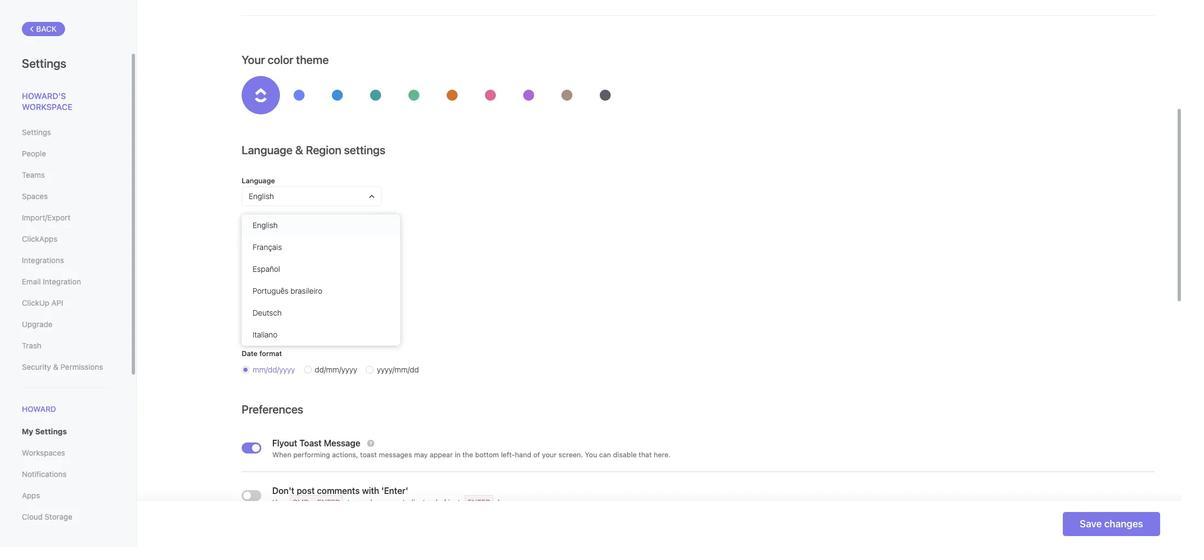 Task type: vqa. For each thing, say whether or not it's contained in the screenshot.
"INTEGRATIONS" 'Link' on the top of page
yes



Task type: locate. For each thing, give the bounding box(es) containing it.
email integration link
[[22, 272, 109, 291]]

0 vertical spatial english
[[249, 191, 274, 201]]

0 horizontal spatial changes
[[327, 255, 353, 263]]

trash
[[22, 341, 41, 350]]

hand
[[515, 450, 532, 459]]

save
[[1080, 518, 1103, 530]]

brasileiro
[[291, 286, 323, 295]]

0 vertical spatial comments
[[317, 486, 360, 496]]

& for region
[[295, 143, 303, 156]]

you
[[585, 450, 598, 459]]

region
[[306, 143, 342, 156]]

yyyy/mm/dd
[[377, 365, 419, 374]]

&
[[295, 143, 303, 156], [53, 362, 58, 371]]

the up "português"
[[269, 276, 280, 285]]

notify me of timezone changes
[[255, 255, 353, 263]]

comments
[[317, 486, 360, 496], [374, 498, 409, 507]]

0 horizontal spatial timezone
[[242, 218, 275, 227]]

howard
[[22, 404, 56, 414]]

calendar
[[282, 276, 312, 285]]

1 horizontal spatial timezone
[[295, 255, 325, 263]]

teams link
[[22, 166, 109, 184]]

changes
[[327, 255, 353, 263], [1105, 518, 1144, 530]]

your color theme
[[242, 53, 329, 66]]

workspaces link
[[22, 444, 109, 462]]

enter right '+'
[[318, 498, 340, 507]]

format up mm/dd/yyyy
[[260, 349, 282, 358]]

api
[[51, 298, 63, 307]]

time
[[242, 312, 259, 321]]

1 vertical spatial &
[[53, 362, 58, 371]]

comments up 'to'
[[317, 486, 360, 496]]

of
[[287, 255, 293, 263], [261, 276, 267, 285], [534, 450, 540, 459], [440, 498, 447, 507]]

1 horizontal spatial the
[[463, 450, 474, 459]]

timezone up français
[[242, 218, 275, 227]]

english button
[[242, 187, 382, 206]]

upgrade link
[[22, 315, 109, 334]]

here.
[[654, 450, 671, 459]]

with
[[362, 486, 379, 496]]

1 vertical spatial the
[[463, 450, 474, 459]]

integration
[[43, 277, 81, 286]]

of left just
[[440, 498, 447, 507]]

howard's
[[22, 91, 66, 101]]

0 horizontal spatial comments
[[317, 486, 360, 496]]

0 horizontal spatial &
[[53, 362, 58, 371]]

1 horizontal spatial changes
[[1105, 518, 1144, 530]]

message
[[324, 438, 361, 448]]

settings up 'howard's'
[[22, 56, 66, 71]]

dd/mm/yyyy
[[315, 365, 357, 374]]

1 vertical spatial changes
[[1105, 518, 1144, 530]]

preferences
[[242, 403, 304, 416]]

1 horizontal spatial &
[[295, 143, 303, 156]]

enter left ). at bottom left
[[468, 498, 491, 507]]

apps
[[22, 491, 40, 500]]

the
[[269, 276, 280, 285], [463, 450, 474, 459]]

save changes button
[[1064, 512, 1161, 536]]

mm/dd/yyyy
[[253, 365, 295, 374]]

changes up week on the bottom left of the page
[[327, 255, 353, 263]]

workspaces
[[22, 448, 65, 457]]

of inside don't post comments with 'enter' use cmd + enter to send comments (instead of just enter ).
[[440, 498, 447, 507]]

changes right save
[[1105, 518, 1144, 530]]

clickapps link
[[22, 230, 109, 248]]

english
[[249, 191, 274, 201], [253, 220, 278, 230]]

format up hour
[[260, 312, 283, 321]]

'enter'
[[382, 486, 408, 496]]

theme
[[296, 53, 329, 66]]

storage
[[45, 512, 72, 522]]

2 vertical spatial settings
[[35, 427, 67, 436]]

integrations link
[[22, 251, 109, 270]]

in
[[455, 450, 461, 459]]

1 vertical spatial format
[[260, 349, 282, 358]]

2 language from the top
[[242, 176, 275, 185]]

1 vertical spatial settings
[[22, 127, 51, 137]]

left-
[[501, 450, 515, 459]]

security & permissions
[[22, 362, 103, 371]]

time format
[[242, 312, 283, 321]]

don't post comments with 'enter' use cmd + enter to send comments (instead of just enter ).
[[272, 486, 503, 507]]

the right in in the left of the page
[[463, 450, 474, 459]]

upgrade
[[22, 320, 53, 329]]

0 vertical spatial changes
[[327, 255, 353, 263]]

comments down "'enter'"
[[374, 498, 409, 507]]

apps link
[[22, 486, 109, 505]]

português brasileiro
[[253, 286, 323, 295]]

1 horizontal spatial comments
[[374, 498, 409, 507]]

1 horizontal spatial enter
[[468, 498, 491, 507]]

0 vertical spatial format
[[260, 312, 283, 321]]

send
[[356, 498, 372, 507]]

0 horizontal spatial enter
[[318, 498, 340, 507]]

24 hour
[[253, 328, 280, 338]]

& inside settings element
[[53, 362, 58, 371]]

& left region
[[295, 143, 303, 156]]

settings element
[[0, 0, 137, 547]]

language for language
[[242, 176, 275, 185]]

toast
[[300, 438, 322, 448]]

+
[[311, 498, 316, 507]]

week
[[314, 276, 331, 285]]

hour
[[264, 328, 280, 338]]

start
[[242, 276, 259, 285]]

don't
[[272, 486, 295, 496]]

1 vertical spatial language
[[242, 176, 275, 185]]

timezone up week on the bottom left of the page
[[295, 255, 325, 263]]

0 horizontal spatial the
[[269, 276, 280, 285]]

security & permissions link
[[22, 358, 109, 376]]

& right security
[[53, 362, 58, 371]]

monday
[[299, 292, 326, 301]]

24
[[253, 328, 262, 338]]

0 vertical spatial language
[[242, 143, 293, 156]]

appear
[[430, 450, 453, 459]]

your
[[542, 450, 557, 459]]

2 enter from the left
[[468, 498, 491, 507]]

0 vertical spatial timezone
[[242, 218, 275, 227]]

me
[[276, 255, 285, 263]]

disable
[[613, 450, 637, 459]]

my
[[22, 427, 33, 436]]

settings up people
[[22, 127, 51, 137]]

import/export link
[[22, 208, 109, 227]]

0 vertical spatial the
[[269, 276, 280, 285]]

clickup api link
[[22, 294, 109, 312]]

1 language from the top
[[242, 143, 293, 156]]

language & region settings
[[242, 143, 386, 156]]

(instead
[[411, 498, 438, 507]]

that
[[639, 450, 652, 459]]

integrations
[[22, 256, 64, 265]]

settings
[[22, 56, 66, 71], [22, 127, 51, 137], [35, 427, 67, 436]]

language for language & region settings
[[242, 143, 293, 156]]

0 vertical spatial &
[[295, 143, 303, 156]]

español
[[253, 264, 280, 274]]

back link
[[22, 22, 65, 36]]

settings up workspaces
[[35, 427, 67, 436]]



Task type: describe. For each thing, give the bounding box(es) containing it.
settings
[[344, 143, 386, 156]]

spaces
[[22, 191, 48, 201]]

may
[[414, 450, 428, 459]]

format for date format
[[260, 349, 282, 358]]

messages
[[379, 450, 412, 459]]

clickapps
[[22, 234, 57, 243]]

date format
[[242, 349, 282, 358]]

back
[[36, 24, 57, 33]]

1 vertical spatial timezone
[[295, 255, 325, 263]]

1 enter from the left
[[318, 498, 340, 507]]

can
[[600, 450, 611, 459]]

people
[[22, 149, 46, 158]]

performing
[[294, 450, 330, 459]]

my settings link
[[22, 422, 109, 441]]

italiano
[[253, 330, 278, 339]]

english inside dropdown button
[[249, 191, 274, 201]]

screen.
[[559, 450, 583, 459]]

clickup
[[22, 298, 49, 307]]

trash link
[[22, 336, 109, 355]]

notifications link
[[22, 465, 109, 484]]

howard's workspace
[[22, 91, 72, 111]]

save changes
[[1080, 518, 1144, 530]]

spaces link
[[22, 187, 109, 206]]

just
[[448, 498, 460, 507]]

when
[[272, 450, 292, 459]]

people link
[[22, 144, 109, 163]]

use
[[272, 498, 285, 507]]

français
[[253, 242, 282, 252]]

cloud storage
[[22, 512, 72, 522]]

import/export
[[22, 213, 70, 222]]

workspace
[[22, 101, 72, 111]]

email
[[22, 277, 41, 286]]

actions,
[[332, 450, 358, 459]]

cloud
[[22, 512, 43, 522]]

deutsch
[[253, 308, 282, 317]]

post
[[297, 486, 315, 496]]

to
[[348, 498, 354, 507]]

when performing actions, toast messages may appear in the bottom left-hand of your screen. you can disable that here.
[[272, 450, 671, 459]]

flyout toast message
[[272, 438, 363, 448]]

date
[[242, 349, 258, 358]]

security
[[22, 362, 51, 371]]

notifications
[[22, 470, 67, 479]]

changes inside button
[[1105, 518, 1144, 530]]

1 vertical spatial comments
[[374, 498, 409, 507]]

).
[[498, 498, 503, 507]]

your
[[242, 53, 265, 66]]

my settings
[[22, 427, 67, 436]]

cloud storage link
[[22, 508, 109, 526]]

cmd
[[293, 498, 309, 507]]

permissions
[[60, 362, 103, 371]]

format for time format
[[260, 312, 283, 321]]

bottom
[[475, 450, 499, 459]]

of right me
[[287, 255, 293, 263]]

flyout
[[272, 438, 297, 448]]

notify
[[255, 255, 274, 263]]

teams
[[22, 170, 45, 179]]

1 vertical spatial english
[[253, 220, 278, 230]]

0 vertical spatial settings
[[22, 56, 66, 71]]

settings link
[[22, 123, 109, 142]]

sunday
[[253, 292, 279, 301]]

of left "your"
[[534, 450, 540, 459]]

start of the calendar week
[[242, 276, 331, 285]]

português
[[253, 286, 289, 295]]

color
[[268, 53, 294, 66]]

& for permissions
[[53, 362, 58, 371]]

of down español
[[261, 276, 267, 285]]

clickup api
[[22, 298, 63, 307]]



